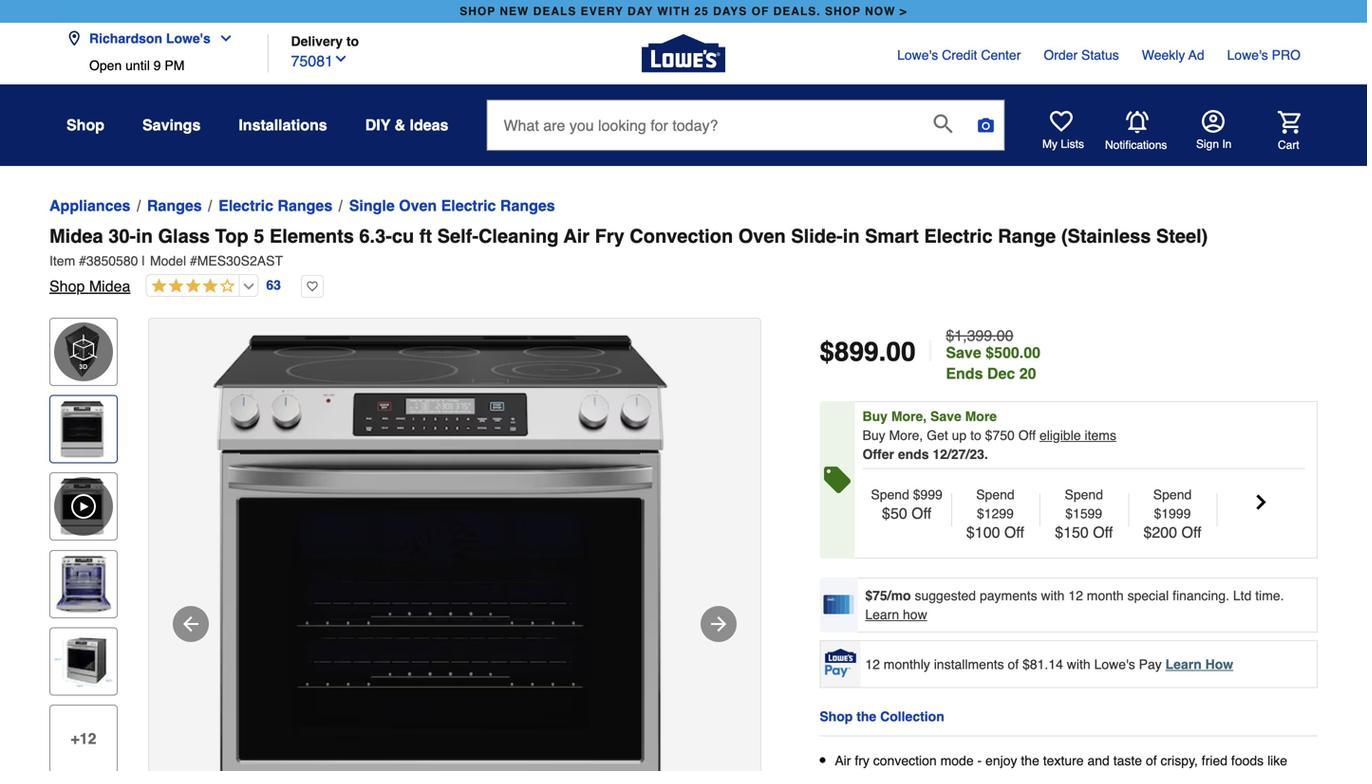 Task type: vqa. For each thing, say whether or not it's contained in the screenshot.
#
yes



Task type: describe. For each thing, give the bounding box(es) containing it.
the inside shop the collection 'link'
[[856, 710, 876, 725]]

lowe's credit center link
[[897, 46, 1021, 65]]

$500.00
[[986, 344, 1040, 362]]

-
[[977, 754, 982, 769]]

shop for shop
[[66, 116, 104, 134]]

sign in button
[[1196, 110, 1232, 152]]

status
[[1081, 47, 1119, 63]]

payments
[[980, 589, 1037, 604]]

cart button
[[1251, 111, 1301, 153]]

off for $150 off
[[1093, 524, 1113, 542]]

how
[[1205, 657, 1233, 672]]

more
[[965, 409, 997, 424]]

1 shop from the left
[[460, 5, 496, 18]]

heart outline image
[[301, 275, 324, 298]]

$
[[820, 337, 834, 367]]

3850580
[[86, 253, 138, 269]]

deals.
[[773, 5, 821, 18]]

appliances link
[[49, 195, 130, 217]]

order
[[1044, 47, 1078, 63]]

weekly ad link
[[1142, 46, 1204, 65]]

the inside the air fry convection mode - enjoy the texture and taste of crispy, fried foods like
[[1021, 754, 1039, 769]]

$200
[[1143, 524, 1177, 542]]

diy
[[365, 116, 390, 134]]

more, for save
[[891, 409, 927, 424]]

899
[[834, 337, 879, 367]]

convection
[[630, 225, 733, 247]]

12 inside the $75/mo suggested payments with 12 month special financing. ltd time. learn how
[[1068, 589, 1083, 604]]

delivery to
[[291, 34, 359, 49]]

installments
[[934, 657, 1004, 672]]

get
[[927, 428, 948, 443]]

collection
[[880, 710, 944, 725]]

buy for buy more, save more
[[862, 409, 888, 424]]

time.
[[1255, 589, 1284, 604]]

open until 9 pm
[[89, 58, 185, 73]]

spend $999 $50 off
[[871, 487, 943, 523]]

lowe's inside button
[[166, 31, 211, 46]]

75081 button
[[291, 48, 348, 73]]

3.9 stars image
[[147, 278, 235, 296]]

more, for get
[[889, 428, 923, 443]]

item
[[49, 253, 75, 269]]

cleaning
[[478, 225, 559, 247]]

every
[[581, 5, 624, 18]]

lowe's home improvement account image
[[1202, 110, 1225, 133]]

off for $50 off
[[912, 505, 932, 523]]

2 ranges from the left
[[278, 197, 332, 215]]

midea  #mes30s2ast image
[[149, 319, 760, 772]]

lowe's home improvement logo image
[[642, 12, 725, 95]]

electric inside single oven electric ranges "link"
[[441, 197, 496, 215]]

richardson lowe's
[[89, 31, 211, 46]]

off for $200 off
[[1181, 524, 1201, 542]]

lists
[[1061, 138, 1084, 151]]

midea 30-in glass top 5 elements 6.3-cu ft self-cleaning air fry convection oven slide-in smart electric range (stainless steel) item # 3850580 | model # mes30s2ast
[[49, 225, 1208, 269]]

glass
[[158, 225, 210, 247]]

$750
[[985, 428, 1015, 443]]

75081
[[291, 52, 333, 70]]

lowe's left credit
[[897, 47, 938, 63]]

crispy,
[[1161, 754, 1198, 769]]

ranges inside "link"
[[500, 197, 555, 215]]

savings button
[[142, 108, 201, 142]]

oven inside the midea 30-in glass top 5 elements 6.3-cu ft self-cleaning air fry convection oven slide-in smart electric range (stainless steel) item # 3850580 | model # mes30s2ast
[[738, 225, 786, 247]]

fry
[[855, 754, 869, 769]]

with inside the $75/mo suggested payments with 12 month special financing. ltd time. learn how
[[1041, 589, 1065, 604]]

1 vertical spatial with
[[1067, 657, 1090, 672]]

| inside the midea 30-in glass top 5 elements 6.3-cu ft self-cleaning air fry convection oven slide-in smart electric range (stainless steel) item # 3850580 | model # mes30s2ast
[[142, 253, 145, 269]]

&
[[394, 116, 405, 134]]

00
[[886, 337, 916, 367]]

chevron down image
[[211, 31, 233, 46]]

1 in from the left
[[136, 225, 153, 247]]

ft
[[419, 225, 432, 247]]

spend for $100
[[976, 487, 1015, 503]]

$150
[[1055, 524, 1089, 542]]

my lists
[[1042, 138, 1084, 151]]

off for $100 off
[[1004, 524, 1024, 542]]

shop the collection link
[[820, 706, 944, 729]]

eligible items button
[[1040, 428, 1116, 443]]

ends
[[898, 447, 929, 462]]

to inside buy more, get up to $750 off eligible items offer ends 12/27/23.
[[970, 428, 981, 443]]

lowe's pro link
[[1227, 46, 1301, 65]]

0 vertical spatial of
[[1008, 657, 1019, 672]]

center
[[981, 47, 1021, 63]]

month
[[1087, 589, 1124, 604]]

foods
[[1231, 754, 1264, 769]]

credit
[[942, 47, 977, 63]]

$75/mo suggested payments with 12 month special financing. ltd time. learn how
[[865, 589, 1284, 623]]

smart
[[865, 225, 919, 247]]

shop button
[[66, 108, 104, 142]]

delivery
[[291, 34, 343, 49]]

appliances
[[49, 197, 130, 215]]

20
[[1019, 365, 1036, 383]]

lowe's home improvement lists image
[[1050, 110, 1073, 133]]

offer
[[862, 447, 894, 462]]

$1599
[[1065, 506, 1102, 522]]

pay
[[1139, 657, 1162, 672]]

oven inside "link"
[[399, 197, 437, 215]]

63
[[266, 278, 281, 293]]

deals
[[533, 5, 577, 18]]

1 # from the left
[[79, 253, 86, 269]]

chevron down image
[[333, 51, 348, 66]]

item number 3 8 5 0 5 8 0 and model number m e s 3 0 s 2 a s t element
[[49, 252, 1318, 271]]

single oven electric ranges link
[[349, 195, 555, 217]]

chevron right image
[[1250, 491, 1272, 514]]

$1299
[[977, 506, 1014, 522]]

lowe's home improvement notification center image
[[1126, 111, 1149, 134]]

1 ranges from the left
[[147, 197, 202, 215]]

diy & ideas button
[[365, 108, 449, 142]]

electric ranges link
[[218, 195, 332, 217]]

.
[[879, 337, 886, 367]]

until
[[125, 58, 150, 73]]

convection
[[873, 754, 937, 769]]

monthly
[[884, 657, 930, 672]]

steel)
[[1156, 225, 1208, 247]]

how
[[903, 608, 927, 623]]

2 # from the left
[[190, 253, 197, 269]]

1 vertical spatial midea
[[89, 278, 130, 295]]

electric inside the midea 30-in glass top 5 elements 6.3-cu ft self-cleaning air fry convection oven slide-in smart electric range (stainless steel) item # 3850580 | model # mes30s2ast
[[924, 225, 993, 247]]



Task type: locate. For each thing, give the bounding box(es) containing it.
oven up ft
[[399, 197, 437, 215]]

3 ranges from the left
[[500, 197, 555, 215]]

2 buy from the top
[[862, 428, 885, 443]]

and
[[1087, 754, 1110, 769]]

lowe's
[[166, 31, 211, 46], [897, 47, 938, 63], [1227, 47, 1268, 63], [1094, 657, 1135, 672]]

midea down 3850580
[[89, 278, 130, 295]]

4 spend from the left
[[1153, 487, 1192, 503]]

off down $1299
[[1004, 524, 1024, 542]]

spend $1999 $200 off
[[1143, 487, 1201, 542]]

off down '$999' at the right bottom of the page
[[912, 505, 932, 523]]

with
[[657, 5, 690, 18]]

spend inside spend $1299 $100 off
[[976, 487, 1015, 503]]

1 buy from the top
[[862, 409, 888, 424]]

# right model
[[190, 253, 197, 269]]

1 vertical spatial the
[[1021, 754, 1039, 769]]

0 vertical spatial midea
[[49, 225, 103, 247]]

1 horizontal spatial ranges
[[278, 197, 332, 215]]

ranges up the cleaning
[[500, 197, 555, 215]]

lowe's credit center
[[897, 47, 1021, 63]]

learn how link
[[1165, 657, 1233, 672]]

1 horizontal spatial in
[[843, 225, 860, 247]]

new
[[500, 5, 529, 18]]

1 vertical spatial shop
[[49, 278, 85, 295]]

learn inside the $75/mo suggested payments with 12 month special financing. ltd time. learn how
[[865, 608, 899, 623]]

| left model
[[142, 253, 145, 269]]

arrow right image
[[707, 613, 730, 636]]

ideas
[[410, 116, 449, 134]]

learn right pay
[[1165, 657, 1202, 672]]

search image
[[934, 114, 953, 133]]

electric up self-
[[441, 197, 496, 215]]

ranges link
[[147, 195, 202, 217]]

0 horizontal spatial |
[[142, 253, 145, 269]]

enjoy
[[985, 754, 1017, 769]]

off inside spend $1299 $100 off
[[1004, 524, 1024, 542]]

1 horizontal spatial air
[[835, 754, 851, 769]]

camera image
[[976, 116, 995, 135]]

shop inside 'link'
[[820, 710, 853, 725]]

off right $750
[[1018, 428, 1036, 443]]

installations button
[[239, 108, 327, 142]]

shop new deals every day with 25 days of deals. shop now > link
[[456, 0, 911, 23]]

buy more, save more
[[862, 409, 997, 424]]

to right up
[[970, 428, 981, 443]]

of
[[1008, 657, 1019, 672], [1146, 754, 1157, 769]]

learn
[[865, 608, 899, 623], [1165, 657, 1202, 672]]

lowe's left pay
[[1094, 657, 1135, 672]]

1 vertical spatial learn
[[1165, 657, 1202, 672]]

buy for buy more, get up to $750 off eligible items offer ends 12/27/23.
[[862, 428, 885, 443]]

0 horizontal spatial oven
[[399, 197, 437, 215]]

0 vertical spatial save
[[946, 344, 981, 362]]

shop for shop midea
[[49, 278, 85, 295]]

0 horizontal spatial ranges
[[147, 197, 202, 215]]

spend inside spend $1599 $150 off
[[1065, 487, 1103, 503]]

dec
[[987, 365, 1015, 383]]

in up model
[[136, 225, 153, 247]]

my
[[1042, 138, 1058, 151]]

off down $1599
[[1093, 524, 1113, 542]]

spend up $1299
[[976, 487, 1015, 503]]

location image
[[66, 31, 82, 46]]

save $500.00 ends dec 20
[[946, 344, 1040, 383]]

oven
[[399, 197, 437, 215], [738, 225, 786, 247]]

range
[[998, 225, 1056, 247]]

1 horizontal spatial of
[[1146, 754, 1157, 769]]

lowes pay logo image
[[821, 649, 859, 678]]

the up fry
[[856, 710, 876, 725]]

order status
[[1044, 47, 1119, 63]]

spend up $1999
[[1153, 487, 1192, 503]]

0 horizontal spatial the
[[856, 710, 876, 725]]

0 horizontal spatial electric
[[218, 197, 273, 215]]

midea inside the midea 30-in glass top 5 elements 6.3-cu ft self-cleaning air fry convection oven slide-in smart electric range (stainless steel) item # 3850580 | model # mes30s2ast
[[49, 225, 103, 247]]

spend inside "spend $999 $50 off"
[[871, 487, 909, 503]]

spend for $50
[[871, 487, 909, 503]]

2 horizontal spatial ranges
[[500, 197, 555, 215]]

$ 899 . 00
[[820, 337, 916, 367]]

of inside the air fry convection mode - enjoy the texture and taste of crispy, fried foods like
[[1146, 754, 1157, 769]]

save up 'get'
[[930, 409, 961, 424]]

1 horizontal spatial 12
[[1068, 589, 1083, 604]]

shop left new
[[460, 5, 496, 18]]

open
[[89, 58, 122, 73]]

off inside buy more, get up to $750 off eligible items offer ends 12/27/23.
[[1018, 428, 1036, 443]]

cu
[[392, 225, 414, 247]]

Search Query text field
[[487, 101, 918, 150]]

None search field
[[486, 100, 1005, 166]]

shop for shop the collection
[[820, 710, 853, 725]]

2 shop from the left
[[825, 5, 861, 18]]

|
[[142, 253, 145, 269], [927, 336, 934, 368]]

2 in from the left
[[843, 225, 860, 247]]

1 vertical spatial save
[[930, 409, 961, 424]]

mes30s2ast
[[197, 253, 283, 269]]

shop left the now
[[825, 5, 861, 18]]

air inside the air fry convection mode - enjoy the texture and taste of crispy, fried foods like
[[835, 754, 851, 769]]

shop down "open"
[[66, 116, 104, 134]]

1 vertical spatial 12
[[865, 657, 880, 672]]

0 vertical spatial learn
[[865, 608, 899, 623]]

$999
[[913, 487, 943, 503]]

1 horizontal spatial |
[[927, 336, 934, 368]]

midea up item
[[49, 225, 103, 247]]

air inside the midea 30-in glass top 5 elements 6.3-cu ft self-cleaning air fry convection oven slide-in smart electric range (stainless steel) item # 3850580 | model # mes30s2ast
[[564, 225, 590, 247]]

elements
[[270, 225, 354, 247]]

off inside spend $1599 $150 off
[[1093, 524, 1113, 542]]

of right the taste
[[1146, 754, 1157, 769]]

shop the collection
[[820, 710, 944, 725]]

off
[[1018, 428, 1036, 443], [912, 505, 932, 523], [1004, 524, 1024, 542], [1093, 524, 1113, 542], [1181, 524, 1201, 542]]

1 horizontal spatial learn
[[1165, 657, 1202, 672]]

spend up $1599
[[1065, 487, 1103, 503]]

special
[[1127, 589, 1169, 604]]

shop new deals every day with 25 days of deals. shop now >
[[460, 5, 907, 18]]

to up chevron down image
[[346, 34, 359, 49]]

3 spend from the left
[[1065, 487, 1103, 503]]

ranges up glass
[[147, 197, 202, 215]]

off inside spend $1999 $200 off
[[1181, 524, 1201, 542]]

$75/mo
[[865, 589, 911, 604]]

1 vertical spatial buy
[[862, 428, 885, 443]]

now
[[865, 5, 896, 18]]

to
[[346, 34, 359, 49], [970, 428, 981, 443]]

lowe's left pro
[[1227, 47, 1268, 63]]

0 horizontal spatial #
[[79, 253, 86, 269]]

oven left slide-
[[738, 225, 786, 247]]

order status link
[[1044, 46, 1119, 65]]

0 vertical spatial with
[[1041, 589, 1065, 604]]

sign in
[[1196, 138, 1232, 151]]

buy more, get up to $750 off eligible items offer ends 12/27/23.
[[862, 428, 1116, 462]]

12/27/23.
[[933, 447, 988, 462]]

0 vertical spatial oven
[[399, 197, 437, 215]]

save up the ends
[[946, 344, 981, 362]]

single oven electric ranges
[[349, 197, 555, 215]]

12
[[1068, 589, 1083, 604], [865, 657, 880, 672]]

1 vertical spatial oven
[[738, 225, 786, 247]]

5
[[254, 225, 264, 247]]

0 vertical spatial air
[[564, 225, 590, 247]]

0 vertical spatial shop
[[66, 116, 104, 134]]

0 horizontal spatial in
[[136, 225, 153, 247]]

day
[[628, 5, 653, 18]]

0 horizontal spatial learn
[[865, 608, 899, 623]]

| right "00"
[[927, 336, 934, 368]]

12 monthly installments of $81.14 with lowe's pay learn how
[[865, 657, 1233, 672]]

0 vertical spatial 12
[[1068, 589, 1083, 604]]

lowe's home improvement cart image
[[1278, 111, 1301, 134]]

1 vertical spatial to
[[970, 428, 981, 443]]

installations
[[239, 116, 327, 134]]

0 vertical spatial |
[[142, 253, 145, 269]]

the right enjoy
[[1021, 754, 1039, 769]]

ad
[[1188, 47, 1204, 63]]

$81.14
[[1022, 657, 1063, 672]]

(stainless
[[1061, 225, 1151, 247]]

weekly ad
[[1142, 47, 1204, 63]]

0 horizontal spatial shop
[[460, 5, 496, 18]]

items
[[1085, 428, 1116, 443]]

ranges up elements
[[278, 197, 332, 215]]

electric up 5
[[218, 197, 273, 215]]

1 horizontal spatial to
[[970, 428, 981, 443]]

1 spend from the left
[[871, 487, 909, 503]]

spend for $200
[[1153, 487, 1192, 503]]

electric inside the 'electric ranges' link
[[218, 197, 273, 215]]

1 horizontal spatial shop
[[825, 5, 861, 18]]

>
[[900, 5, 907, 18]]

1 vertical spatial more,
[[889, 428, 923, 443]]

2 vertical spatial shop
[[820, 710, 853, 725]]

# right item
[[79, 253, 86, 269]]

notifications
[[1105, 138, 1167, 152]]

off inside "spend $999 $50 off"
[[912, 505, 932, 523]]

shop down item
[[49, 278, 85, 295]]

0 horizontal spatial of
[[1008, 657, 1019, 672]]

0 vertical spatial buy
[[862, 409, 888, 424]]

shop
[[460, 5, 496, 18], [825, 5, 861, 18]]

spend up $50
[[871, 487, 909, 503]]

12 right lowes pay logo
[[865, 657, 880, 672]]

slide-
[[791, 225, 843, 247]]

12 left month on the bottom right
[[1068, 589, 1083, 604]]

buy inside buy more, get up to $750 off eligible items offer ends 12/27/23.
[[862, 428, 885, 443]]

1 horizontal spatial with
[[1067, 657, 1090, 672]]

my lists link
[[1042, 110, 1084, 152]]

1 horizontal spatial #
[[190, 253, 197, 269]]

with right the $81.14
[[1067, 657, 1090, 672]]

of left the $81.14
[[1008, 657, 1019, 672]]

0 vertical spatial the
[[856, 710, 876, 725]]

0 vertical spatial more,
[[891, 409, 927, 424]]

0 horizontal spatial to
[[346, 34, 359, 49]]

arrow left image
[[179, 613, 202, 636]]

0 horizontal spatial with
[[1041, 589, 1065, 604]]

more, inside buy more, get up to $750 off eligible items offer ends 12/27/23.
[[889, 428, 923, 443]]

2 spend from the left
[[976, 487, 1015, 503]]

1 horizontal spatial oven
[[738, 225, 786, 247]]

25
[[694, 5, 709, 18]]

0 horizontal spatial 12
[[865, 657, 880, 672]]

spend
[[871, 487, 909, 503], [976, 487, 1015, 503], [1065, 487, 1103, 503], [1153, 487, 1192, 503]]

save inside save $500.00 ends dec 20
[[946, 344, 981, 362]]

0 vertical spatial to
[[346, 34, 359, 49]]

9
[[154, 58, 161, 73]]

shop down lowes pay logo
[[820, 710, 853, 725]]

$1999
[[1154, 506, 1191, 522]]

#
[[79, 253, 86, 269], [190, 253, 197, 269]]

spend for $150
[[1065, 487, 1103, 503]]

in left the smart
[[843, 225, 860, 247]]

1 vertical spatial air
[[835, 754, 851, 769]]

single
[[349, 197, 395, 215]]

electric right the smart
[[924, 225, 993, 247]]

cart
[[1278, 138, 1299, 152]]

learn how button
[[865, 606, 927, 625]]

1 horizontal spatial electric
[[441, 197, 496, 215]]

spend inside spend $1999 $200 off
[[1153, 487, 1192, 503]]

0 horizontal spatial air
[[564, 225, 590, 247]]

midea  #mes30s2ast - thumbnail image
[[54, 400, 113, 459]]

1 vertical spatial of
[[1146, 754, 1157, 769]]

2 horizontal spatial electric
[[924, 225, 993, 247]]

the
[[856, 710, 876, 725], [1021, 754, 1039, 769]]

lowe's up pm at left top
[[166, 31, 211, 46]]

off down $1999
[[1181, 524, 1201, 542]]

1 vertical spatial |
[[927, 336, 934, 368]]

texture
[[1043, 754, 1084, 769]]

like
[[1267, 754, 1287, 769]]

midea  #mes30s2ast - thumbnail2 image
[[54, 555, 113, 614]]

1 horizontal spatial the
[[1021, 754, 1039, 769]]

midea  #mes30s2ast - thumbnail3 image
[[54, 633, 113, 691]]

tag filled image
[[824, 467, 851, 494]]

richardson
[[89, 31, 162, 46]]

with right payments
[[1041, 589, 1065, 604]]

up
[[952, 428, 967, 443]]

learn down $75/mo
[[865, 608, 899, 623]]

$100
[[966, 524, 1000, 542]]

6.3-
[[359, 225, 392, 247]]

sign
[[1196, 138, 1219, 151]]



